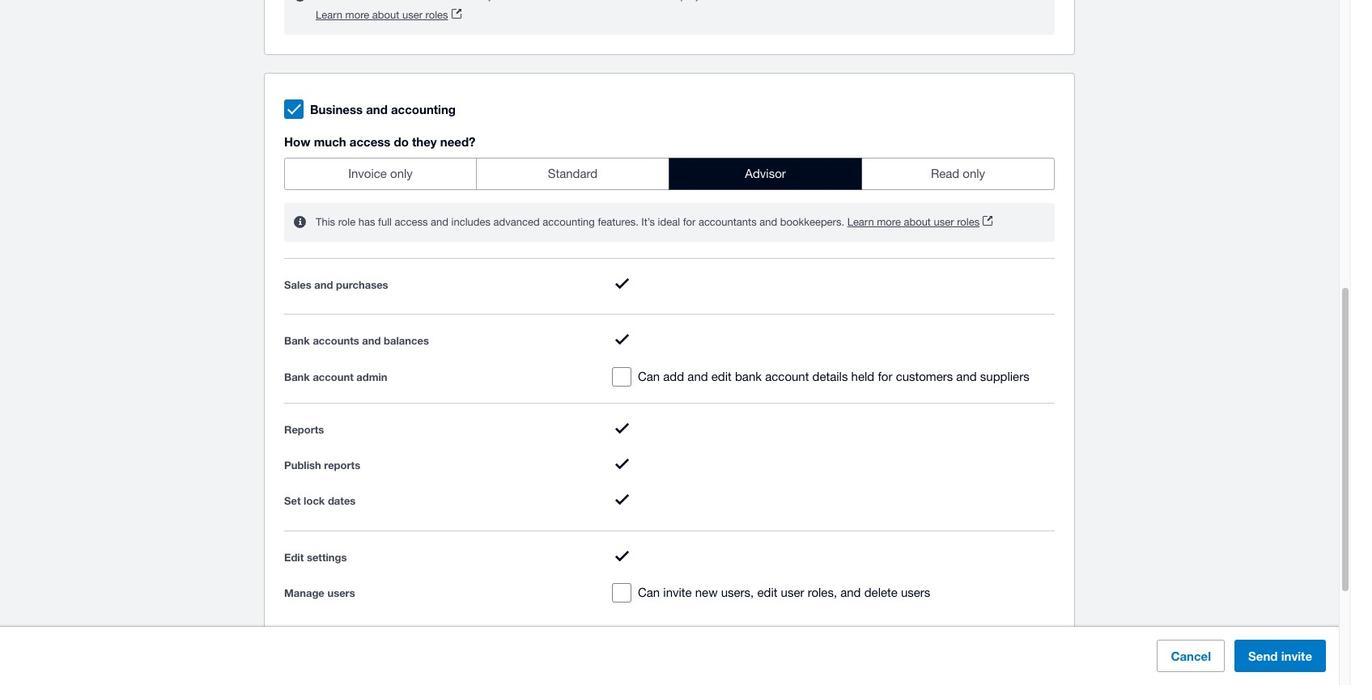 Task type: describe. For each thing, give the bounding box(es) containing it.
business
[[310, 102, 363, 117]]

can for can add and edit bank account details held for customers and suppliers
[[638, 370, 660, 384]]

bank account admin
[[284, 371, 387, 384]]

0 horizontal spatial roles
[[425, 9, 448, 21]]

and left suppliers
[[956, 370, 977, 384]]

send invite button
[[1235, 640, 1326, 673]]

cancel button
[[1157, 640, 1225, 673]]

0 horizontal spatial account
[[313, 371, 354, 384]]

do
[[394, 134, 409, 149]]

publish reports
[[284, 459, 360, 472]]

customers
[[896, 370, 953, 384]]

0 horizontal spatial accounting
[[391, 102, 456, 117]]

held
[[851, 370, 874, 384]]

delete
[[864, 586, 898, 600]]

1 horizontal spatial account
[[765, 370, 809, 384]]

bookkeepers.
[[780, 216, 844, 228]]

business and accounting
[[310, 102, 456, 117]]

sales
[[284, 279, 311, 292]]

0 horizontal spatial more
[[345, 9, 369, 21]]

and left includes
[[431, 216, 448, 228]]

1 horizontal spatial for
[[878, 370, 892, 384]]

0 vertical spatial user
[[402, 9, 423, 21]]

invoice
[[348, 167, 387, 181]]

read only
[[931, 167, 985, 181]]

cancel
[[1171, 649, 1211, 664]]

purchases
[[336, 279, 388, 292]]

can add and edit bank account details held for customers and suppliers
[[638, 370, 1029, 384]]

this role has full access and includes advanced accounting features. it's ideal for accountants and bookkeepers. learn more about user roles
[[316, 216, 980, 228]]

1 horizontal spatial user
[[781, 586, 804, 600]]

1 vertical spatial learn more about user roles link
[[847, 213, 993, 232]]

users,
[[721, 586, 754, 600]]

it's
[[641, 216, 655, 228]]

has
[[358, 216, 375, 228]]

0 horizontal spatial about
[[372, 9, 399, 21]]

option group containing invoice only
[[284, 158, 1055, 190]]

0 horizontal spatial users
[[327, 587, 355, 600]]

only for invoice only
[[390, 167, 413, 181]]

features.
[[598, 216, 638, 228]]

admin
[[356, 371, 387, 384]]

suppliers
[[980, 370, 1029, 384]]

bank for bank account admin
[[284, 371, 310, 384]]

1 horizontal spatial access
[[395, 216, 428, 228]]

bank for bank accounts and balances
[[284, 335, 310, 348]]

full
[[378, 216, 392, 228]]

lock
[[304, 495, 325, 508]]

accounts
[[313, 335, 359, 348]]

1 vertical spatial accounting
[[543, 216, 595, 228]]

need?
[[440, 134, 476, 149]]

balances
[[384, 335, 429, 348]]

and right roles, at the right of the page
[[840, 586, 861, 600]]

invite for can
[[663, 586, 692, 600]]

roles,
[[808, 586, 837, 600]]

1 vertical spatial user
[[934, 216, 954, 228]]

includes
[[451, 216, 491, 228]]

advanced
[[493, 216, 540, 228]]

and right sales
[[314, 279, 333, 292]]

manage
[[284, 587, 324, 600]]



Task type: locate. For each thing, give the bounding box(es) containing it.
access left do
[[350, 134, 390, 149]]

1 vertical spatial access
[[395, 216, 428, 228]]

1 vertical spatial more
[[877, 216, 901, 228]]

about
[[372, 9, 399, 21], [904, 216, 931, 228]]

0 horizontal spatial invite
[[663, 586, 692, 600]]

1 only from the left
[[390, 167, 413, 181]]

0 horizontal spatial only
[[390, 167, 413, 181]]

0 horizontal spatial access
[[350, 134, 390, 149]]

invoice only
[[348, 167, 413, 181]]

account down accounts
[[313, 371, 354, 384]]

only right read
[[963, 167, 985, 181]]

for
[[683, 216, 696, 228], [878, 370, 892, 384]]

0 vertical spatial accounting
[[391, 102, 456, 117]]

account right bank
[[765, 370, 809, 384]]

access
[[350, 134, 390, 149], [395, 216, 428, 228]]

only
[[390, 167, 413, 181], [963, 167, 985, 181]]

1 vertical spatial edit
[[757, 586, 777, 600]]

set lock dates
[[284, 495, 356, 508]]

0 vertical spatial learn more about user roles link
[[316, 6, 461, 25]]

1 horizontal spatial more
[[877, 216, 901, 228]]

1 vertical spatial for
[[878, 370, 892, 384]]

bank accounts and balances
[[284, 335, 429, 348]]

how much access do they need?
[[284, 134, 476, 149]]

1 horizontal spatial edit
[[757, 586, 777, 600]]

1 can from the top
[[638, 370, 660, 384]]

send
[[1248, 649, 1278, 664]]

0 vertical spatial for
[[683, 216, 696, 228]]

invite inside button
[[1281, 649, 1312, 664]]

invite right send
[[1281, 649, 1312, 664]]

2 can from the top
[[638, 586, 660, 600]]

sales and purchases
[[284, 279, 388, 292]]

role
[[338, 216, 355, 228]]

can invite new users, edit user roles, and delete users
[[638, 586, 930, 600]]

1 vertical spatial bank
[[284, 371, 310, 384]]

advisor
[[745, 167, 786, 181]]

learn more about user roles link
[[316, 6, 461, 25], [847, 213, 993, 232]]

edit left bank
[[711, 370, 732, 384]]

users
[[901, 586, 930, 600], [327, 587, 355, 600]]

0 vertical spatial roles
[[425, 9, 448, 21]]

can for can invite new users, edit user roles, and delete users
[[638, 586, 660, 600]]

user
[[402, 9, 423, 21], [934, 216, 954, 228], [781, 586, 804, 600]]

1 horizontal spatial about
[[904, 216, 931, 228]]

0 vertical spatial learn
[[316, 9, 342, 21]]

edit settings
[[284, 551, 347, 564]]

0 vertical spatial access
[[350, 134, 390, 149]]

manage users
[[284, 587, 355, 600]]

learn
[[316, 9, 342, 21], [847, 216, 874, 228]]

account
[[765, 370, 809, 384], [313, 371, 354, 384]]

new
[[695, 586, 718, 600]]

0 horizontal spatial edit
[[711, 370, 732, 384]]

access right full
[[395, 216, 428, 228]]

settings
[[307, 551, 347, 564]]

and up how much access do they need?
[[366, 102, 388, 117]]

for right held
[[878, 370, 892, 384]]

more
[[345, 9, 369, 21], [877, 216, 901, 228]]

option group
[[284, 158, 1055, 190]]

edit right users,
[[757, 586, 777, 600]]

0 vertical spatial more
[[345, 9, 369, 21]]

they
[[412, 134, 437, 149]]

accounting up they
[[391, 102, 456, 117]]

1 vertical spatial roles
[[957, 216, 980, 228]]

how
[[284, 134, 310, 149]]

0 horizontal spatial learn
[[316, 9, 342, 21]]

much
[[314, 134, 346, 149]]

bank up reports
[[284, 371, 310, 384]]

edit
[[711, 370, 732, 384], [757, 586, 777, 600]]

users right manage
[[327, 587, 355, 600]]

0 horizontal spatial for
[[683, 216, 696, 228]]

1 horizontal spatial roles
[[957, 216, 980, 228]]

send invite
[[1248, 649, 1312, 664]]

this
[[316, 216, 335, 228]]

roles
[[425, 9, 448, 21], [957, 216, 980, 228]]

set
[[284, 495, 301, 508]]

0 vertical spatial invite
[[663, 586, 692, 600]]

bank
[[284, 335, 310, 348], [284, 371, 310, 384]]

learn more about user roles
[[316, 9, 448, 21]]

accountants
[[699, 216, 757, 228]]

users right delete
[[901, 586, 930, 600]]

details
[[812, 370, 848, 384]]

can left new
[[638, 586, 660, 600]]

and
[[366, 102, 388, 117], [431, 216, 448, 228], [760, 216, 777, 228], [314, 279, 333, 292], [362, 335, 381, 348], [688, 370, 708, 384], [956, 370, 977, 384], [840, 586, 861, 600]]

and right add
[[688, 370, 708, 384]]

invite for send
[[1281, 649, 1312, 664]]

invite
[[663, 586, 692, 600], [1281, 649, 1312, 664]]

1 horizontal spatial learn
[[847, 216, 874, 228]]

0 horizontal spatial user
[[402, 9, 423, 21]]

1 horizontal spatial invite
[[1281, 649, 1312, 664]]

standard
[[548, 167, 598, 181]]

1 horizontal spatial only
[[963, 167, 985, 181]]

and left balances
[[362, 335, 381, 348]]

can left add
[[638, 370, 660, 384]]

read
[[931, 167, 959, 181]]

0 vertical spatial can
[[638, 370, 660, 384]]

1 horizontal spatial users
[[901, 586, 930, 600]]

reports
[[324, 459, 360, 472]]

2 vertical spatial user
[[781, 586, 804, 600]]

reports
[[284, 423, 324, 436]]

0 vertical spatial edit
[[711, 370, 732, 384]]

only for read only
[[963, 167, 985, 181]]

2 bank from the top
[[284, 371, 310, 384]]

publish
[[284, 459, 321, 472]]

only down do
[[390, 167, 413, 181]]

invite left new
[[663, 586, 692, 600]]

1 vertical spatial can
[[638, 586, 660, 600]]

1 horizontal spatial learn more about user roles link
[[847, 213, 993, 232]]

2 horizontal spatial user
[[934, 216, 954, 228]]

dates
[[328, 495, 356, 508]]

edit
[[284, 551, 304, 564]]

can
[[638, 370, 660, 384], [638, 586, 660, 600]]

accounting
[[391, 102, 456, 117], [543, 216, 595, 228]]

1 vertical spatial about
[[904, 216, 931, 228]]

accounting down standard
[[543, 216, 595, 228]]

1 vertical spatial invite
[[1281, 649, 1312, 664]]

2 only from the left
[[963, 167, 985, 181]]

bank left accounts
[[284, 335, 310, 348]]

ideal
[[658, 216, 680, 228]]

1 vertical spatial learn
[[847, 216, 874, 228]]

add
[[663, 370, 684, 384]]

0 vertical spatial bank
[[284, 335, 310, 348]]

0 horizontal spatial learn more about user roles link
[[316, 6, 461, 25]]

1 horizontal spatial accounting
[[543, 216, 595, 228]]

0 vertical spatial about
[[372, 9, 399, 21]]

bank
[[735, 370, 762, 384]]

for right ideal
[[683, 216, 696, 228]]

1 bank from the top
[[284, 335, 310, 348]]

and right accountants
[[760, 216, 777, 228]]



Task type: vqa. For each thing, say whether or not it's contained in the screenshot.
PayPal IMAGE
no



